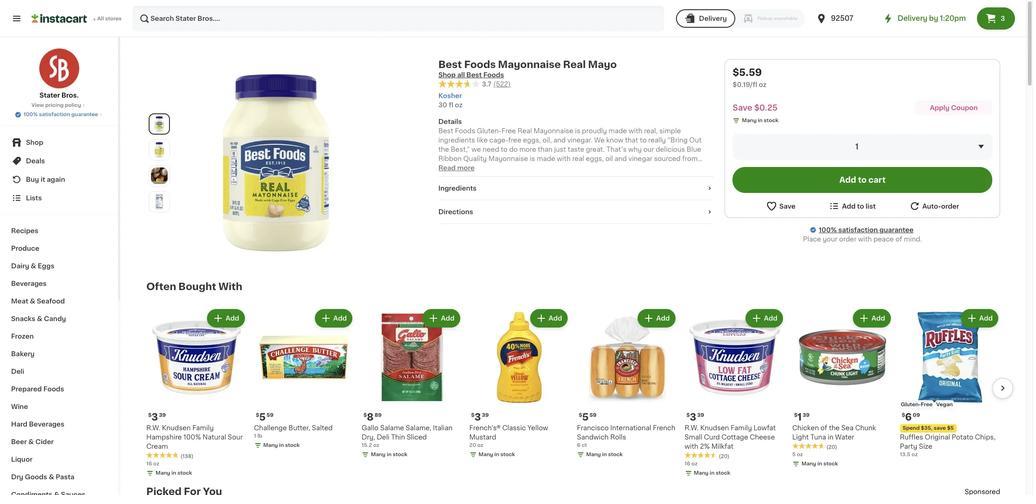 Task type: describe. For each thing, give the bounding box(es) containing it.
ct
[[582, 443, 587, 448]]

best
[[438, 60, 462, 69]]

delivery by 1:20pm link
[[883, 13, 966, 24]]

pasta
[[56, 474, 74, 481]]

to for list
[[857, 203, 864, 210]]

all
[[457, 72, 465, 78]]

add to cart button
[[733, 167, 992, 193]]

3.7
[[482, 81, 491, 88]]

many in stock down challenge butter, salted 1 lb
[[263, 443, 300, 448]]

ingredients
[[438, 185, 477, 192]]

instacart logo image
[[31, 13, 87, 24]]

prepared foods link
[[6, 381, 113, 398]]

& for meat
[[30, 298, 35, 305]]

stock down thin
[[393, 452, 407, 457]]

$35,
[[921, 426, 932, 431]]

100% satisfaction guarantee link
[[819, 226, 914, 235]]

directions button
[[438, 207, 714, 217]]

bakery
[[11, 351, 35, 357]]

the
[[829, 425, 840, 431]]

dairy
[[11, 263, 29, 269]]

$ 5 59 for francisco international french sandwich rolls
[[579, 412, 596, 422]]

many in stock down 2%
[[694, 471, 730, 476]]

add button for francisco international french sandwich rolls
[[639, 310, 674, 327]]

$ 6 09
[[902, 412, 920, 422]]

often bought with
[[146, 282, 242, 292]]

3 for french's® classic yellow mustard
[[475, 412, 481, 422]]

meat
[[11, 298, 28, 305]]

frozen
[[11, 333, 34, 340]]

liquor
[[11, 457, 32, 463]]

party
[[900, 443, 917, 450]]

stock down challenge butter, salted 1 lb
[[285, 443, 300, 448]]

your
[[823, 236, 837, 243]]

read more button
[[438, 163, 475, 173]]

$ 3 39 for r.w. knudsen family hampshire 100% natural sour cream
[[148, 412, 166, 422]]

guarantee inside button
[[71, 112, 98, 117]]

read
[[438, 165, 456, 171]]

francisco international french sandwich rolls 6 ct
[[577, 425, 675, 448]]

service type group
[[676, 9, 805, 28]]

of inside "chicken of the sea chunk light tuna in water"
[[821, 425, 827, 431]]

89
[[375, 413, 382, 418]]

shop inside "link"
[[26, 139, 43, 146]]

& for beer
[[28, 439, 34, 445]]

dry
[[11, 474, 23, 481]]

5 for challenge butter, salted
[[259, 412, 266, 422]]

5 oz
[[792, 452, 803, 457]]

shop inside best foods mayonnaise real mayo shop all best foods
[[438, 72, 456, 78]]

ingredients button
[[438, 184, 714, 193]]

r.w. for r.w. knudsen family lowfat small curd cottage cheese with 2% milkfat
[[685, 425, 699, 431]]

add button for gallo salame salame, italian dry, deli thin sliced
[[423, 310, 459, 327]]

stock down rolls
[[608, 452, 623, 457]]

spo nsored
[[965, 489, 1000, 495]]

add to cart
[[839, 176, 886, 184]]

2 horizontal spatial 100%
[[819, 227, 837, 233]]

all
[[97, 16, 104, 21]]

5 for francisco international french sandwich rolls
[[582, 412, 589, 422]]

small
[[685, 434, 702, 441]]

$ for r.w. knudsen family hampshire 100% natural sour cream
[[148, 413, 152, 418]]

dairy & eggs
[[11, 263, 54, 269]]

again
[[47, 176, 65, 183]]

2 product group from the left
[[254, 307, 354, 451]]

20
[[469, 443, 476, 448]]

oz inside the french's® classic yellow mustard 20 oz
[[477, 443, 483, 448]]

$ 1 39
[[794, 412, 810, 422]]

add button for french's® classic yellow mustard
[[531, 310, 567, 327]]

salame,
[[406, 425, 431, 431]]

(20) for 1
[[827, 445, 837, 450]]

deli inside gallo salame salame, italian dry, deli thin sliced 15.2 oz
[[377, 434, 389, 441]]

oz down light
[[797, 452, 803, 457]]

international
[[610, 425, 651, 431]]

dry goods & pasta link
[[6, 469, 113, 486]]

mayo
[[588, 60, 617, 69]]

bakery link
[[6, 345, 113, 363]]

auto-
[[922, 203, 941, 210]]

39 for french's® classic yellow mustard
[[482, 413, 489, 418]]

gluten-
[[901, 402, 921, 407]]

$ for francisco international french sandwich rolls
[[579, 413, 582, 418]]

lists link
[[6, 189, 113, 207]]

knudsen for 100%
[[162, 425, 191, 431]]

add button for r.w. knudsen family lowfat small curd cottage cheese with 2% milkfat
[[746, 310, 782, 327]]

many in stock down (138)
[[156, 471, 192, 476]]

french's®
[[469, 425, 501, 431]]

in down save $0.25
[[758, 118, 763, 123]]

0 vertical spatial 6
[[905, 412, 912, 422]]

buy it again link
[[6, 170, 113, 189]]

kosher
[[438, 92, 462, 99]]

hard beverages link
[[6, 416, 113, 433]]

list
[[866, 203, 876, 210]]

by
[[929, 15, 938, 22]]

more
[[457, 165, 475, 171]]

many down 15.2
[[371, 452, 386, 457]]

(20) for 3
[[719, 454, 729, 459]]

Search field
[[133, 6, 663, 31]]

in down hampshire
[[171, 471, 176, 476]]

add for french's® classic yellow mustard
[[549, 315, 562, 322]]

& for dairy
[[31, 263, 36, 269]]

1 vertical spatial 1
[[798, 412, 802, 422]]

1 vertical spatial beverages
[[29, 421, 64, 428]]

bros.
[[61, 92, 79, 99]]

original
[[925, 434, 950, 441]]

beer & cider
[[11, 439, 54, 445]]

sea
[[841, 425, 854, 431]]

many down save $0.25
[[742, 118, 757, 123]]

add for ruffles original potato chips, party size
[[979, 315, 993, 322]]

hard
[[11, 421, 27, 428]]

bought
[[178, 282, 216, 292]]

yellow
[[528, 425, 548, 431]]

100% satisfaction guarantee inside button
[[24, 112, 98, 117]]

oz down small
[[691, 461, 698, 467]]

6 product group from the left
[[685, 307, 785, 479]]

many down ct
[[586, 452, 601, 457]]

0 vertical spatial of
[[895, 236, 902, 243]]

1 product group from the left
[[146, 307, 247, 479]]

gallo
[[362, 425, 378, 431]]

order inside auto-order button
[[941, 203, 959, 210]]

cider
[[35, 439, 54, 445]]

$ for gallo salame salame, italian dry, deli thin sliced
[[363, 413, 367, 418]]

foods for best
[[464, 60, 496, 69]]

1 inside challenge butter, salted 1 lb
[[254, 434, 256, 439]]

light
[[792, 434, 809, 441]]

16 for r.w. knudsen family lowfat small curd cottage cheese with 2% milkfat
[[685, 461, 690, 467]]

in down sandwich
[[602, 452, 607, 457]]

1 horizontal spatial with
[[858, 236, 872, 243]]

4 product group from the left
[[469, 307, 570, 460]]

cart
[[868, 176, 886, 184]]

item carousel region
[[146, 304, 1013, 483]]

place your order with peace of mind.
[[803, 236, 922, 243]]

in down challenge butter, salted 1 lb
[[279, 443, 284, 448]]

3 button
[[977, 7, 1015, 30]]

09
[[913, 413, 920, 418]]

add button for chicken of the sea chunk light tuna in water
[[854, 310, 890, 327]]

in down thin
[[387, 452, 392, 457]]

stater bros. link
[[39, 48, 79, 100]]

add for gallo salame salame, italian dry, deli thin sliced
[[441, 315, 454, 322]]

stock down the french's® classic yellow mustard 20 oz
[[500, 452, 515, 457]]

salame
[[380, 425, 404, 431]]

oz inside kosher 30 fl oz
[[455, 102, 463, 108]]

1 inside 1 field
[[855, 143, 859, 150]]

add for francisco international french sandwich rolls
[[656, 315, 670, 322]]

classic
[[502, 425, 526, 431]]

gluten-free vegan
[[901, 402, 953, 407]]

add for challenge butter, salted
[[333, 315, 347, 322]]

59 for challenge
[[267, 413, 274, 418]]

many in stock down save $0.25
[[742, 118, 778, 123]]

1:20pm
[[940, 15, 966, 22]]

$ for r.w. knudsen family lowfat small curd cottage cheese with 2% milkfat
[[686, 413, 690, 418]]

foods for prepared
[[43, 386, 64, 393]]

chicken
[[792, 425, 819, 431]]

oz inside $5.59 $0.19/fl oz
[[759, 81, 767, 88]]

100% satisfaction guarantee button
[[14, 109, 104, 119]]

1 field
[[733, 134, 992, 160]]

1 vertical spatial guarantee
[[879, 227, 914, 233]]

view
[[31, 103, 44, 108]]

buy
[[26, 176, 39, 183]]

oz inside ruffles original potato chips, party size 13.5 oz
[[912, 452, 918, 457]]

seafood
[[37, 298, 65, 305]]

recipes link
[[6, 222, 113, 240]]

rolls
[[610, 434, 626, 441]]

nsored
[[978, 489, 1000, 495]]

save for save $0.25
[[733, 104, 752, 112]]

potato
[[952, 434, 973, 441]]



Task type: vqa. For each thing, say whether or not it's contained in the screenshot.


Task type: locate. For each thing, give the bounding box(es) containing it.
1 horizontal spatial (20)
[[827, 445, 837, 450]]

0 horizontal spatial $ 3 39
[[148, 412, 166, 422]]

& inside snacks & candy link
[[37, 316, 42, 322]]

& inside meat & seafood link
[[30, 298, 35, 305]]

product group containing 1
[[792, 307, 893, 470]]

1 horizontal spatial of
[[895, 236, 902, 243]]

8 $ from the left
[[902, 413, 905, 418]]

in down the french's® classic yellow mustard 20 oz
[[494, 452, 499, 457]]

& right beer
[[28, 439, 34, 445]]

1 horizontal spatial order
[[941, 203, 959, 210]]

0 horizontal spatial guarantee
[[71, 112, 98, 117]]

knudsen up the 'curd'
[[700, 425, 729, 431]]

2 16 oz from the left
[[685, 461, 698, 467]]

1 $ 5 59 from the left
[[256, 412, 274, 422]]

1 horizontal spatial $ 5 59
[[579, 412, 596, 422]]

0 horizontal spatial (20)
[[719, 454, 729, 459]]

in down tuna on the bottom of the page
[[817, 461, 822, 467]]

produce
[[11, 245, 39, 252]]

many in stock down 5 oz
[[802, 461, 838, 467]]

add to list
[[842, 203, 876, 210]]

$ 5 59 for challenge butter, salted
[[256, 412, 274, 422]]

peace
[[874, 236, 894, 243]]

$ 3 39 up hampshire
[[148, 412, 166, 422]]

oz right $0.19/fl
[[759, 81, 767, 88]]

1 up chicken
[[798, 412, 802, 422]]

6
[[905, 412, 912, 422], [577, 443, 580, 448]]

with
[[218, 282, 242, 292]]

59 for francisco
[[590, 413, 596, 418]]

2 r.w. from the left
[[685, 425, 699, 431]]

in inside "chicken of the sea chunk light tuna in water"
[[828, 434, 833, 441]]

save inside button
[[779, 203, 795, 210]]

39
[[159, 413, 166, 418], [482, 413, 489, 418], [697, 413, 704, 418], [803, 413, 810, 418]]

$ left 89
[[363, 413, 367, 418]]

r.w. inside r.w. knudsen family hampshire 100% natural sour cream
[[146, 425, 160, 431]]

0 vertical spatial to
[[858, 176, 867, 184]]

family up cottage
[[731, 425, 752, 431]]

oz right the 20
[[477, 443, 483, 448]]

&
[[31, 263, 36, 269], [30, 298, 35, 305], [37, 316, 42, 322], [28, 439, 34, 445], [49, 474, 54, 481]]

butter,
[[288, 425, 310, 431]]

0 horizontal spatial knudsen
[[162, 425, 191, 431]]

39 up hampshire
[[159, 413, 166, 418]]

4 $ from the left
[[471, 413, 475, 418]]

0 horizontal spatial 16 oz
[[146, 461, 159, 467]]

many down 'cream' at left bottom
[[156, 471, 170, 476]]

stater bros. logo image
[[39, 48, 79, 89]]

$ up chicken
[[794, 413, 798, 418]]

water
[[835, 434, 854, 441]]

6 left 09
[[905, 412, 912, 422]]

0 vertical spatial shop
[[438, 72, 456, 78]]

many down challenge
[[263, 443, 278, 448]]

add inside "button"
[[839, 176, 856, 184]]

save for save
[[779, 203, 795, 210]]

1 vertical spatial satisfaction
[[838, 227, 878, 233]]

tuna
[[810, 434, 826, 441]]

italian
[[433, 425, 452, 431]]

satisfaction down pricing
[[39, 112, 70, 117]]

3
[[1001, 15, 1005, 22], [152, 412, 158, 422], [475, 412, 481, 422], [690, 412, 696, 422]]

0 horizontal spatial with
[[685, 443, 698, 450]]

1 horizontal spatial foods
[[464, 60, 496, 69]]

delivery for delivery by 1:20pm
[[898, 15, 927, 22]]

1 59 from the left
[[267, 413, 274, 418]]

many in stock
[[742, 118, 778, 123], [263, 443, 300, 448], [371, 452, 407, 457], [479, 452, 515, 457], [586, 452, 623, 457], [802, 461, 838, 467], [156, 471, 192, 476], [694, 471, 730, 476]]

shop down "best"
[[438, 72, 456, 78]]

auto-order button
[[909, 200, 959, 212]]

$5.59 $0.19/fl oz
[[733, 68, 767, 88]]

1 horizontal spatial 100%
[[183, 434, 201, 441]]

fl
[[449, 102, 453, 108]]

$ for spend $35, save $5
[[902, 413, 905, 418]]

& inside beer & cider link
[[28, 439, 34, 445]]

directions
[[438, 209, 473, 215]]

7 add button from the left
[[854, 310, 890, 327]]

6 $ from the left
[[686, 413, 690, 418]]

0 vertical spatial with
[[858, 236, 872, 243]]

stores
[[105, 16, 122, 21]]

candy
[[44, 316, 66, 322]]

knudsen inside r.w. knudsen family hampshire 100% natural sour cream
[[162, 425, 191, 431]]

100% inside button
[[24, 112, 38, 117]]

7 $ from the left
[[794, 413, 798, 418]]

milkfat
[[711, 443, 733, 450]]

0 horizontal spatial r.w.
[[146, 425, 160, 431]]

enlarge condiments best foods mayonnaise real mayo hero (opens in a new tab) image
[[151, 116, 168, 132]]

add for r.w. knudsen family hampshire 100% natural sour cream
[[226, 315, 239, 322]]

1 vertical spatial 100% satisfaction guarantee
[[819, 227, 914, 233]]

kosher 30 fl oz
[[438, 92, 463, 108]]

best
[[466, 72, 482, 78]]

1 vertical spatial of
[[821, 425, 827, 431]]

in down the
[[828, 434, 833, 441]]

details
[[438, 118, 462, 125]]

read more
[[438, 165, 475, 171]]

0 vertical spatial 100%
[[24, 112, 38, 117]]

$ up challenge
[[256, 413, 259, 418]]

2 $ 3 39 from the left
[[471, 412, 489, 422]]

3 $ 3 39 from the left
[[686, 412, 704, 422]]

family inside r.w. knudsen family hampshire 100% natural sour cream
[[192, 425, 214, 431]]

stock down (138)
[[177, 471, 192, 476]]

16
[[146, 461, 152, 467], [685, 461, 690, 467]]

view pricing policy
[[31, 103, 81, 108]]

deli down salame
[[377, 434, 389, 441]]

& for snacks
[[37, 316, 42, 322]]

r.w. up small
[[685, 425, 699, 431]]

foods up wine link
[[43, 386, 64, 393]]

1 horizontal spatial deli
[[377, 434, 389, 441]]

3 product group from the left
[[362, 307, 462, 460]]

mind.
[[904, 236, 922, 243]]

1 family from the left
[[192, 425, 214, 431]]

many down 2%
[[694, 471, 709, 476]]

1 add button from the left
[[208, 310, 244, 327]]

$ 3 39 for r.w. knudsen family lowfat small curd cottage cheese with 2% milkfat
[[686, 412, 704, 422]]

0 horizontal spatial satisfaction
[[39, 112, 70, 117]]

of left the
[[821, 425, 827, 431]]

$ up small
[[686, 413, 690, 418]]

100% satisfaction guarantee
[[24, 112, 98, 117], [819, 227, 914, 233]]

with inside r.w. knudsen family lowfat small curd cottage cheese with 2% milkfat
[[685, 443, 698, 450]]

1 horizontal spatial 6
[[905, 412, 912, 422]]

family inside r.w. knudsen family lowfat small curd cottage cheese with 2% milkfat
[[731, 425, 752, 431]]

stock down $0.25
[[764, 118, 778, 123]]

satisfaction inside button
[[39, 112, 70, 117]]

0 horizontal spatial shop
[[26, 139, 43, 146]]

6 add button from the left
[[746, 310, 782, 327]]

knudsen inside r.w. knudsen family lowfat small curd cottage cheese with 2% milkfat
[[700, 425, 729, 431]]

39 up chicken
[[803, 413, 810, 418]]

product group containing 6
[[900, 307, 1000, 459]]

None search field
[[132, 6, 664, 31]]

save $0.25
[[733, 104, 778, 112]]

enlarge condiments best foods mayonnaise real mayo angle_back (opens in a new tab) image
[[151, 142, 168, 158]]

16 oz down small
[[685, 461, 698, 467]]

recipes
[[11, 228, 38, 234]]

1 horizontal spatial r.w.
[[685, 425, 699, 431]]

1 $ from the left
[[148, 413, 152, 418]]

family up natural
[[192, 425, 214, 431]]

7 product group from the left
[[792, 307, 893, 470]]

2 horizontal spatial $ 3 39
[[686, 412, 704, 422]]

oz right 13.5
[[912, 452, 918, 457]]

(20)
[[827, 445, 837, 450], [719, 454, 729, 459]]

0 horizontal spatial 59
[[267, 413, 274, 418]]

to left list
[[857, 203, 864, 210]]

39 for chicken of the sea chunk light tuna in water
[[803, 413, 810, 418]]

5 $ from the left
[[579, 413, 582, 418]]

1 horizontal spatial 16 oz
[[685, 461, 698, 467]]

$ inside $ 8 89
[[363, 413, 367, 418]]

cheese
[[750, 434, 775, 441]]

oz right 15.2
[[373, 443, 379, 448]]

$ up french's®
[[471, 413, 475, 418]]

$ for french's® classic yellow mustard
[[471, 413, 475, 418]]

$ 3 39 up french's®
[[471, 412, 489, 422]]

2 vertical spatial 1
[[254, 434, 256, 439]]

add button for ruffles original potato chips, party size
[[962, 310, 997, 327]]

92507 button
[[816, 6, 872, 31]]

1 vertical spatial to
[[857, 203, 864, 210]]

hampshire
[[146, 434, 182, 441]]

r.w. up hampshire
[[146, 425, 160, 431]]

delivery inside button
[[699, 15, 727, 22]]

$ left 09
[[902, 413, 905, 418]]

sour
[[228, 434, 243, 441]]

39 for r.w. knudsen family lowfat small curd cottage cheese with 2% milkfat
[[697, 413, 704, 418]]

0 horizontal spatial 5
[[259, 412, 266, 422]]

lists
[[26, 195, 42, 201]]

$ inside $ 1 39
[[794, 413, 798, 418]]

knudsen for small
[[700, 425, 729, 431]]

0 vertical spatial deli
[[11, 369, 24, 375]]

deli
[[11, 369, 24, 375], [377, 434, 389, 441]]

100% satisfaction guarantee down view pricing policy 'link'
[[24, 112, 98, 117]]

1 vertical spatial (20)
[[719, 454, 729, 459]]

100% up your
[[819, 227, 837, 233]]

0 horizontal spatial order
[[839, 236, 856, 243]]

shop link
[[6, 133, 113, 152]]

best foods mayonnaise real mayo shop all best foods
[[438, 60, 617, 78]]

add inside button
[[842, 203, 856, 210]]

french's® classic yellow mustard 20 oz
[[469, 425, 548, 448]]

1 vertical spatial with
[[685, 443, 698, 450]]

add for chicken of the sea chunk light tuna in water
[[872, 315, 885, 322]]

foods inside best foods mayonnaise real mayo shop all best foods
[[464, 60, 496, 69]]

0 horizontal spatial 16
[[146, 461, 152, 467]]

4 39 from the left
[[803, 413, 810, 418]]

2 horizontal spatial 1
[[855, 143, 859, 150]]

2 knudsen from the left
[[700, 425, 729, 431]]

3 inside button
[[1001, 15, 1005, 22]]

all stores
[[97, 16, 122, 21]]

1 knudsen from the left
[[162, 425, 191, 431]]

$ inside '$ 6 09'
[[902, 413, 905, 418]]

add button for challenge butter, salted
[[316, 310, 351, 327]]

0 horizontal spatial foods
[[43, 386, 64, 393]]

1 39 from the left
[[159, 413, 166, 418]]

many down 5 oz
[[802, 461, 816, 467]]

1 horizontal spatial shop
[[438, 72, 456, 78]]

1 horizontal spatial satisfaction
[[838, 227, 878, 233]]

0 horizontal spatial 100%
[[24, 112, 38, 117]]

delivery for delivery
[[699, 15, 727, 22]]

many in stock down sandwich
[[586, 452, 623, 457]]

foods up best
[[464, 60, 496, 69]]

0 horizontal spatial of
[[821, 425, 827, 431]]

$5
[[947, 426, 954, 431]]

guarantee down policy
[[71, 112, 98, 117]]

0 vertical spatial (20)
[[827, 445, 837, 450]]

1 horizontal spatial delivery
[[898, 15, 927, 22]]

16 oz for r.w. knudsen family lowfat small curd cottage cheese with 2% milkfat
[[685, 461, 698, 467]]

chicken of the sea chunk light tuna in water
[[792, 425, 876, 441]]

0 vertical spatial 1
[[855, 143, 859, 150]]

save
[[733, 104, 752, 112], [779, 203, 795, 210]]

0 vertical spatial satisfaction
[[39, 112, 70, 117]]

2 add button from the left
[[316, 310, 351, 327]]

knudsen
[[162, 425, 191, 431], [700, 425, 729, 431]]

oz
[[759, 81, 767, 88], [455, 102, 463, 108], [373, 443, 379, 448], [477, 443, 483, 448], [797, 452, 803, 457], [912, 452, 918, 457], [153, 461, 159, 467], [691, 461, 698, 467]]

6 inside francisco international french sandwich rolls 6 ct
[[577, 443, 580, 448]]

1 horizontal spatial 16
[[685, 461, 690, 467]]

many in stock down thin
[[371, 452, 407, 457]]

1 vertical spatial save
[[779, 203, 795, 210]]

3 add button from the left
[[423, 310, 459, 327]]

product group containing 8
[[362, 307, 462, 460]]

challenge
[[254, 425, 287, 431]]

3 for r.w. knudsen family lowfat small curd cottage cheese with 2% milkfat
[[690, 412, 696, 422]]

2 horizontal spatial 5
[[792, 452, 796, 457]]

enlarge condiments best foods mayonnaise real mayo ingredients (opens in a new tab) image
[[151, 168, 168, 184]]

to left cart
[[858, 176, 867, 184]]

r.w. for r.w. knudsen family hampshire 100% natural sour cream
[[146, 425, 160, 431]]

8 product group from the left
[[900, 307, 1000, 459]]

$0.25
[[754, 104, 778, 112]]

1 vertical spatial foods
[[43, 386, 64, 393]]

1 vertical spatial shop
[[26, 139, 43, 146]]

0 horizontal spatial family
[[192, 425, 214, 431]]

francisco
[[577, 425, 609, 431]]

satisfaction up the place your order with peace of mind.
[[838, 227, 878, 233]]

with down 100% satisfaction guarantee link
[[858, 236, 872, 243]]

lb
[[257, 434, 262, 439]]

2 16 from the left
[[685, 461, 690, 467]]

mayonnaise
[[498, 60, 561, 69]]

100% down view
[[24, 112, 38, 117]]

0 vertical spatial order
[[941, 203, 959, 210]]

1 vertical spatial order
[[839, 236, 856, 243]]

meat & seafood
[[11, 298, 65, 305]]

100% satisfaction guarantee up the place your order with peace of mind.
[[819, 227, 914, 233]]

oz down 'cream' at left bottom
[[153, 461, 159, 467]]

to for cart
[[858, 176, 867, 184]]

r.w. knudsen family lowfat small curd cottage cheese with 2% milkfat
[[685, 425, 776, 450]]

1 horizontal spatial family
[[731, 425, 752, 431]]

8 add button from the left
[[962, 310, 997, 327]]

$ for challenge butter, salted
[[256, 413, 259, 418]]

16 down small
[[685, 461, 690, 467]]

0 vertical spatial guarantee
[[71, 112, 98, 117]]

& right meat
[[30, 298, 35, 305]]

2 family from the left
[[731, 425, 752, 431]]

1 vertical spatial 100%
[[819, 227, 837, 233]]

3 $ from the left
[[363, 413, 367, 418]]

0 vertical spatial 100% satisfaction guarantee
[[24, 112, 98, 117]]

to inside "button"
[[858, 176, 867, 184]]

of left mind.
[[895, 236, 902, 243]]

100% up (138)
[[183, 434, 201, 441]]

cream
[[146, 443, 168, 450]]

5 add button from the left
[[639, 310, 674, 327]]

enlarge condiments best foods mayonnaise real mayo nutrition (opens in a new tab) image
[[151, 194, 168, 210]]

place
[[803, 236, 821, 243]]

1 r.w. from the left
[[146, 425, 160, 431]]

beverages down dairy & eggs
[[11, 281, 47, 287]]

5 product group from the left
[[577, 307, 677, 460]]

0 horizontal spatial deli
[[11, 369, 24, 375]]

dry,
[[362, 434, 375, 441]]

2 vertical spatial 100%
[[183, 434, 201, 441]]

lowfat
[[754, 425, 776, 431]]

sandwich
[[577, 434, 609, 441]]

39 for r.w. knudsen family hampshire 100% natural sour cream
[[159, 413, 166, 418]]

16 oz for r.w. knudsen family hampshire 100% natural sour cream
[[146, 461, 159, 467]]

shop up deals
[[26, 139, 43, 146]]

& left the eggs
[[31, 263, 36, 269]]

& left pasta
[[49, 474, 54, 481]]

many in stock down the french's® classic yellow mustard 20 oz
[[479, 452, 515, 457]]

deals
[[26, 158, 45, 164]]

with down small
[[685, 443, 698, 450]]

0 horizontal spatial 1
[[254, 434, 256, 439]]

1 horizontal spatial 59
[[590, 413, 596, 418]]

5 up francisco
[[582, 412, 589, 422]]

delivery
[[898, 15, 927, 22], [699, 15, 727, 22]]

mustard
[[469, 434, 496, 441]]

16 oz down 'cream' at left bottom
[[146, 461, 159, 467]]

2 $ from the left
[[256, 413, 259, 418]]

$ 3 39 for french's® classic yellow mustard
[[471, 412, 489, 422]]

many down mustard
[[479, 452, 493, 457]]

1 $ 3 39 from the left
[[148, 412, 166, 422]]

1 horizontal spatial 5
[[582, 412, 589, 422]]

family for natural
[[192, 425, 214, 431]]

1 16 oz from the left
[[146, 461, 159, 467]]

stock down milkfat
[[716, 471, 730, 476]]

1 horizontal spatial $ 3 39
[[471, 412, 489, 422]]

1 vertical spatial deli
[[377, 434, 389, 441]]

1 left lb
[[254, 434, 256, 439]]

$ up francisco
[[579, 413, 582, 418]]

1 up add to cart
[[855, 143, 859, 150]]

100% inside r.w. knudsen family hampshire 100% natural sour cream
[[183, 434, 201, 441]]

family for curd
[[731, 425, 752, 431]]

2 39 from the left
[[482, 413, 489, 418]]

16 for r.w. knudsen family hampshire 100% natural sour cream
[[146, 461, 152, 467]]

2 $ 5 59 from the left
[[579, 412, 596, 422]]

1 vertical spatial 6
[[577, 443, 580, 448]]

apply
[[930, 105, 949, 111]]

13.5
[[900, 452, 910, 457]]

add for r.w. knudsen family lowfat small curd cottage cheese with 2% milkfat
[[764, 315, 777, 322]]

add button for r.w. knudsen family hampshire 100% natural sour cream
[[208, 310, 244, 327]]

buy it again
[[26, 176, 65, 183]]

1 horizontal spatial knudsen
[[700, 425, 729, 431]]

2%
[[700, 443, 710, 450]]

r.w. knudsen family hampshire 100% natural sour cream
[[146, 425, 243, 450]]

2 59 from the left
[[590, 413, 596, 418]]

oz inside gallo salame salame, italian dry, deli thin sliced 15.2 oz
[[373, 443, 379, 448]]

39 inside $ 1 39
[[803, 413, 810, 418]]

knudsen up hampshire
[[162, 425, 191, 431]]

condiments best foods mayonnaise real mayo hero image
[[180, 67, 372, 259]]

order
[[941, 203, 959, 210], [839, 236, 856, 243]]

gallo salame salame, italian dry, deli thin sliced 15.2 oz
[[362, 425, 452, 448]]

& inside dry goods & pasta link
[[49, 474, 54, 481]]

salted
[[312, 425, 333, 431]]

beverages up cider
[[29, 421, 64, 428]]

16 down 'cream' at left bottom
[[146, 461, 152, 467]]

0 vertical spatial beverages
[[11, 281, 47, 287]]

auto-order
[[922, 203, 959, 210]]

$ up hampshire
[[148, 413, 152, 418]]

to inside button
[[857, 203, 864, 210]]

0 vertical spatial save
[[733, 104, 752, 112]]

3 for r.w. knudsen family hampshire 100% natural sour cream
[[152, 412, 158, 422]]

frozen link
[[6, 328, 113, 345]]

1 horizontal spatial 1
[[798, 412, 802, 422]]

(20) down milkfat
[[719, 454, 729, 459]]

in down 2%
[[710, 471, 715, 476]]

wine link
[[6, 398, 113, 416]]

0 horizontal spatial 100% satisfaction guarantee
[[24, 112, 98, 117]]

59 up challenge
[[267, 413, 274, 418]]

r.w. inside r.w. knudsen family lowfat small curd cottage cheese with 2% milkfat
[[685, 425, 699, 431]]

3 39 from the left
[[697, 413, 704, 418]]

with
[[858, 236, 872, 243], [685, 443, 698, 450]]

1 horizontal spatial save
[[779, 203, 795, 210]]

& left candy
[[37, 316, 42, 322]]

$ for chicken of the sea chunk light tuna in water
[[794, 413, 798, 418]]

oz right the fl
[[455, 102, 463, 108]]

(20) down "chicken of the sea chunk light tuna in water"
[[827, 445, 837, 450]]

stock down tuna on the bottom of the page
[[823, 461, 838, 467]]

1 horizontal spatial 100% satisfaction guarantee
[[819, 227, 914, 233]]

39 up french's®
[[482, 413, 489, 418]]

$ 5 59 up francisco
[[579, 412, 596, 422]]

39 up small
[[697, 413, 704, 418]]

0 horizontal spatial delivery
[[699, 15, 727, 22]]

0 horizontal spatial 6
[[577, 443, 580, 448]]

5 up challenge
[[259, 412, 266, 422]]

$ 3 39 up small
[[686, 412, 704, 422]]

& inside the dairy & eggs 'link'
[[31, 263, 36, 269]]

0 horizontal spatial $ 5 59
[[256, 412, 274, 422]]

deals link
[[6, 152, 113, 170]]

59 up francisco
[[590, 413, 596, 418]]

0 horizontal spatial save
[[733, 104, 752, 112]]

0 vertical spatial foods
[[464, 60, 496, 69]]

product group
[[146, 307, 247, 479], [254, 307, 354, 451], [362, 307, 462, 460], [469, 307, 570, 460], [577, 307, 677, 460], [685, 307, 785, 479], [792, 307, 893, 470], [900, 307, 1000, 459]]

1 16 from the left
[[146, 461, 152, 467]]

1 horizontal spatial guarantee
[[879, 227, 914, 233]]

4 add button from the left
[[531, 310, 567, 327]]



